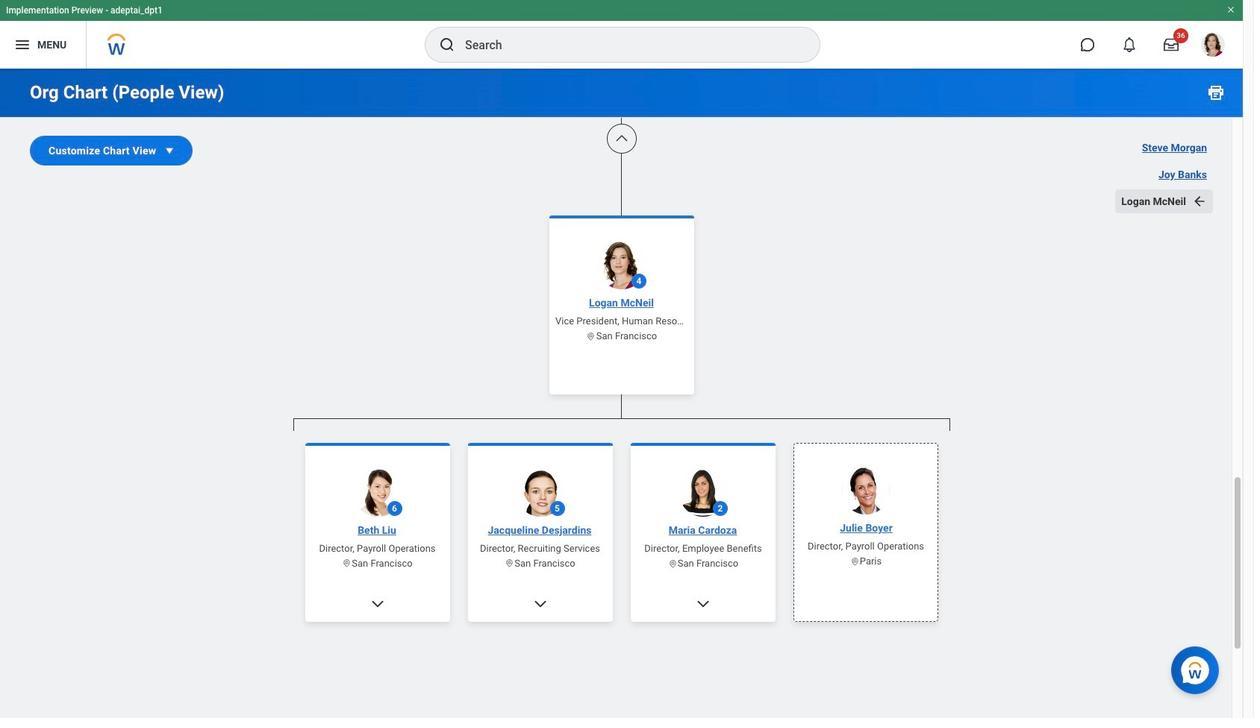 Task type: vqa. For each thing, say whether or not it's contained in the screenshot.
for to the right
no



Task type: describe. For each thing, give the bounding box(es) containing it.
justify image
[[13, 36, 31, 54]]

inbox large image
[[1164, 37, 1179, 52]]

location image
[[505, 559, 515, 569]]

chevron up image
[[614, 131, 629, 146]]

logan mcneil, logan mcneil, 4 direct reports element
[[293, 431, 950, 719]]

print org chart image
[[1207, 84, 1225, 102]]

notifications large image
[[1122, 37, 1137, 52]]

Search Workday  search field
[[465, 28, 789, 61]]

close environment banner image
[[1227, 5, 1235, 14]]

1 chevron down image from the left
[[370, 597, 385, 612]]



Task type: locate. For each thing, give the bounding box(es) containing it.
2 chevron down image from the left
[[533, 597, 548, 612]]

main content
[[0, 0, 1243, 719]]

location image
[[586, 331, 596, 341], [850, 557, 859, 567], [342, 559, 352, 569], [668, 559, 677, 569]]

profile logan mcneil image
[[1201, 33, 1225, 60]]

0 horizontal spatial chevron down image
[[370, 597, 385, 612]]

search image
[[438, 36, 456, 54]]

chevron down image
[[695, 597, 710, 612]]

1 horizontal spatial chevron down image
[[533, 597, 548, 612]]

arrow left image
[[1192, 194, 1207, 209]]

caret down image
[[162, 143, 177, 158]]

chevron down image
[[370, 597, 385, 612], [533, 597, 548, 612]]

banner
[[0, 0, 1243, 69]]



